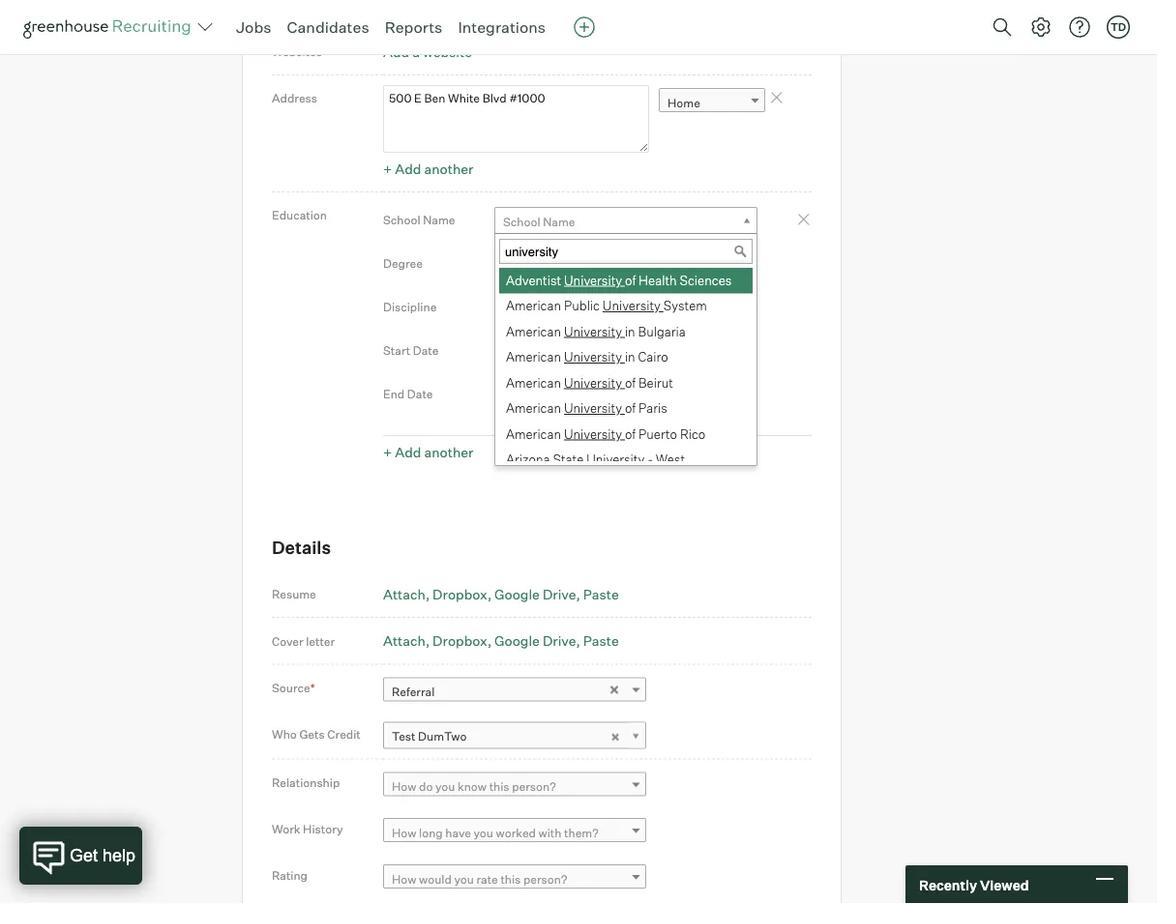 Task type: describe. For each thing, give the bounding box(es) containing it.
drive for resume
[[543, 586, 576, 603]]

configure image
[[1029, 15, 1053, 39]]

state
[[553, 452, 584, 468]]

dumtwo
[[418, 730, 467, 744]]

arizona
[[506, 452, 550, 468]]

american university in bulgaria
[[506, 324, 686, 339]]

dropbox for resume
[[433, 586, 488, 603]]

sciences
[[680, 273, 732, 288]]

university for of puerto rico
[[564, 426, 622, 442]]

1 horizontal spatial school
[[503, 215, 540, 229]]

home link
[[659, 88, 765, 116]]

recently viewed
[[919, 877, 1029, 894]]

american university of paris
[[506, 401, 668, 416]]

option containing adventist
[[499, 268, 753, 294]]

test
[[392, 730, 416, 744]]

how long have you worked with them?
[[392, 826, 599, 840]]

education
[[272, 208, 327, 223]]

american for american university of beirut
[[506, 375, 561, 391]]

resume
[[272, 587, 316, 602]]

+ for education
[[383, 444, 392, 461]]

in for in bulgaria
[[625, 324, 635, 339]]

university down american university of puerto rico
[[587, 452, 645, 468]]

system
[[663, 298, 707, 314]]

of for of beirut
[[625, 375, 636, 391]]

-
[[647, 452, 653, 468]]

long
[[419, 826, 443, 840]]

gets
[[299, 727, 325, 742]]

this for know
[[489, 780, 509, 794]]

know
[[458, 780, 487, 794]]

referral link
[[383, 678, 646, 706]]

referral
[[392, 685, 435, 699]]

university for of paris
[[564, 401, 622, 416]]

dropbox link for cover letter
[[433, 633, 492, 650]]

another for education
[[424, 444, 474, 461]]

jobs link
[[236, 17, 271, 37]]

rico
[[680, 426, 706, 442]]

worked
[[496, 826, 536, 840]]

who
[[272, 727, 297, 742]]

in for in cairo
[[625, 349, 635, 365]]

1 horizontal spatial school name
[[503, 215, 575, 229]]

attach dropbox google drive paste for cover letter
[[383, 633, 619, 650]]

drive for cover letter
[[543, 633, 576, 650]]

how for how would you rate this person?
[[392, 872, 416, 887]]

1 vertical spatial you
[[474, 826, 493, 840]]

attach for cover letter
[[383, 633, 426, 650]]

degree link
[[494, 251, 758, 279]]

greenhouse recruiting image
[[23, 15, 197, 39]]

website
[[423, 43, 472, 60]]

source *
[[272, 681, 315, 696]]

cairo
[[638, 349, 668, 365]]

how do you know this person? link
[[383, 772, 646, 800]]

attach link for cover letter
[[383, 633, 430, 650]]

dropbox link for resume
[[433, 586, 492, 603]]

+ add another for education
[[383, 444, 474, 461]]

date for start date
[[413, 344, 439, 358]]

work
[[272, 822, 300, 837]]

4 option from the top
[[499, 345, 753, 371]]

td button
[[1107, 15, 1130, 39]]

websites
[[272, 45, 322, 59]]

*
[[310, 681, 315, 696]]

end
[[383, 387, 405, 402]]

of for of health sciences
[[625, 273, 636, 288]]

american public university system
[[506, 298, 707, 314]]

puerto
[[639, 426, 677, 442]]

yyyy text field for start date
[[546, 335, 604, 366]]

0 horizontal spatial school name
[[383, 213, 455, 227]]

source
[[272, 681, 310, 696]]

american university in cairo
[[506, 349, 668, 365]]

MM text field
[[494, 379, 543, 410]]

school name link
[[494, 207, 758, 235]]

paste for cover letter
[[583, 633, 619, 650]]

this for rate
[[501, 872, 521, 887]]

with
[[538, 826, 562, 840]]

reports link
[[385, 17, 443, 37]]

beirut
[[639, 375, 673, 391]]

discipline link
[[494, 294, 758, 322]]

0 horizontal spatial name
[[423, 213, 455, 227]]

+ for address
[[383, 160, 392, 177]]

+ add another for address
[[383, 160, 474, 177]]

0 horizontal spatial degree
[[383, 256, 423, 271]]

start
[[383, 344, 410, 358]]

integrations link
[[458, 17, 546, 37]]

university for in bulgaria
[[564, 324, 622, 339]]

candidates
[[287, 17, 369, 37]]

do
[[419, 780, 433, 794]]

5 option from the top
[[499, 371, 753, 396]]

university for of health sciences
[[564, 273, 622, 288]]

arizona state university - west
[[506, 452, 685, 468]]

who gets credit
[[272, 727, 361, 742]]

start date
[[383, 344, 439, 358]]

how for how long have you worked with them?
[[392, 826, 416, 840]]

3 option from the top
[[499, 319, 753, 345]]

university down adventist university of health sciences at the top of page
[[603, 298, 661, 314]]

google for cover letter
[[494, 633, 540, 650]]

american university of puerto rico
[[506, 426, 706, 442]]

american for american university of puerto rico
[[506, 426, 561, 442]]

list box containing adventist
[[495, 268, 753, 473]]

how would you rate this person?
[[392, 872, 567, 887]]

add a website link
[[383, 43, 472, 60]]

+ add another link for address
[[383, 160, 474, 177]]

letter
[[306, 634, 335, 649]]

0 horizontal spatial discipline
[[383, 300, 437, 315]]

+ add another link for education
[[383, 444, 474, 461]]



Task type: vqa. For each thing, say whether or not it's contained in the screenshot.
the integrations,
no



Task type: locate. For each thing, give the bounding box(es) containing it.
add for address
[[395, 160, 421, 177]]

university up 'arizona state university - west'
[[564, 426, 622, 442]]

how left long
[[392, 826, 416, 840]]

rate
[[476, 872, 498, 887]]

option up "paris"
[[499, 371, 753, 396]]

2 option from the top
[[499, 294, 753, 319]]

date right start
[[413, 344, 439, 358]]

in down discipline link
[[625, 324, 635, 339]]

2 how from the top
[[392, 826, 416, 840]]

1 vertical spatial attach link
[[383, 633, 430, 650]]

None text field
[[383, 85, 649, 153], [499, 239, 753, 264], [383, 85, 649, 153], [499, 239, 753, 264]]

attach dropbox google drive paste for resume
[[383, 586, 619, 603]]

2 dropbox link from the top
[[433, 633, 492, 650]]

2 + from the top
[[383, 444, 392, 461]]

0 vertical spatial dropbox
[[433, 586, 488, 603]]

of left "paris"
[[625, 401, 636, 416]]

google drive link
[[494, 586, 580, 603], [494, 633, 580, 650]]

+ add another
[[383, 160, 474, 177], [383, 444, 474, 461]]

of for of paris
[[625, 401, 636, 416]]

0 vertical spatial + add another
[[383, 160, 474, 177]]

attach link
[[383, 586, 430, 603], [383, 633, 430, 650]]

viewed
[[980, 877, 1029, 894]]

YYYY text field
[[546, 335, 604, 366], [546, 379, 604, 410]]

option containing arizona state
[[499, 448, 753, 473]]

1 vertical spatial another
[[424, 444, 474, 461]]

jobs
[[236, 17, 271, 37]]

university down american university in bulgaria
[[564, 349, 622, 365]]

bulgaria
[[638, 324, 686, 339]]

2 vertical spatial how
[[392, 872, 416, 887]]

attach
[[383, 586, 426, 603], [383, 633, 426, 650]]

option down adventist university of health sciences at the top of page
[[499, 294, 753, 319]]

how inside how would you rate this person? link
[[392, 872, 416, 887]]

option down american public university system at the top
[[499, 319, 753, 345]]

2 paste from the top
[[583, 633, 619, 650]]

3 of from the top
[[625, 401, 636, 416]]

1 paste link from the top
[[583, 586, 619, 603]]

dropbox link
[[433, 586, 492, 603], [433, 633, 492, 650]]

1 vertical spatial + add another link
[[383, 444, 474, 461]]

yyyy text field for end date
[[546, 379, 604, 410]]

option up discipline link
[[499, 268, 753, 294]]

how do you know this person?
[[392, 780, 556, 794]]

2 paste link from the top
[[583, 633, 619, 650]]

2 in from the top
[[625, 349, 635, 365]]

2 attach link from the top
[[383, 633, 430, 650]]

american for american public university system
[[506, 298, 561, 314]]

8 option from the top
[[499, 448, 753, 473]]

person? down with
[[523, 872, 567, 887]]

0 vertical spatial yyyy text field
[[546, 335, 604, 366]]

details
[[272, 537, 331, 558]]

1 vertical spatial paste link
[[583, 633, 619, 650]]

address
[[272, 91, 317, 106]]

1 horizontal spatial discipline
[[503, 302, 557, 316]]

0 vertical spatial drive
[[543, 586, 576, 603]]

2 of from the top
[[625, 375, 636, 391]]

1 vertical spatial +
[[383, 444, 392, 461]]

search image
[[991, 15, 1014, 39]]

american
[[506, 298, 561, 314], [506, 324, 561, 339], [506, 349, 561, 365], [506, 375, 561, 391], [506, 401, 561, 416], [506, 426, 561, 442]]

yyyy text field up 'american university of beirut'
[[546, 335, 604, 366]]

of left 'puerto'
[[625, 426, 636, 442]]

west
[[656, 452, 685, 468]]

2 dropbox from the top
[[433, 633, 488, 650]]

1 yyyy text field from the top
[[546, 335, 604, 366]]

paris
[[639, 401, 668, 416]]

date
[[413, 344, 439, 358], [407, 387, 433, 402]]

home
[[668, 95, 700, 110]]

2 vertical spatial add
[[395, 444, 421, 461]]

another for address
[[424, 160, 474, 177]]

university up american university in cairo
[[564, 324, 622, 339]]

1 of from the top
[[625, 273, 636, 288]]

degree up start
[[383, 256, 423, 271]]

0 vertical spatial + add another link
[[383, 160, 474, 177]]

+ add another inside education 'element'
[[383, 444, 474, 461]]

candidates link
[[287, 17, 369, 37]]

degree
[[383, 256, 423, 271], [503, 258, 543, 273]]

1 dropbox link from the top
[[433, 586, 492, 603]]

health
[[639, 273, 677, 288]]

1 horizontal spatial degree
[[503, 258, 543, 273]]

date right end on the left top
[[407, 387, 433, 402]]

you right the have
[[474, 826, 493, 840]]

2 + add another link from the top
[[383, 444, 474, 461]]

have
[[445, 826, 471, 840]]

0 vertical spatial attach dropbox google drive paste
[[383, 586, 619, 603]]

0 vertical spatial in
[[625, 324, 635, 339]]

google drive link for cover letter
[[494, 633, 580, 650]]

person?
[[512, 780, 556, 794], [523, 872, 567, 887]]

test dumtwo
[[392, 730, 467, 744]]

reports
[[385, 17, 443, 37]]

how left do
[[392, 780, 416, 794]]

6 american from the top
[[506, 426, 561, 442]]

university
[[564, 273, 622, 288], [603, 298, 661, 314], [564, 324, 622, 339], [564, 349, 622, 365], [564, 375, 622, 391], [564, 401, 622, 416], [564, 426, 622, 442], [587, 452, 645, 468]]

1 paste from the top
[[583, 586, 619, 603]]

1 + add another link from the top
[[383, 160, 474, 177]]

dropbox for cover letter
[[433, 633, 488, 650]]

1 vertical spatial this
[[501, 872, 521, 887]]

0 vertical spatial paste
[[583, 586, 619, 603]]

this right know
[[489, 780, 509, 794]]

paste link for cover letter
[[583, 633, 619, 650]]

1 option from the top
[[499, 268, 753, 294]]

2 attach dropbox google drive paste from the top
[[383, 633, 619, 650]]

add a website
[[383, 43, 472, 60]]

degree up mm text field
[[503, 258, 543, 273]]

1 + from the top
[[383, 160, 392, 177]]

4 of from the top
[[625, 426, 636, 442]]

2 yyyy text field from the top
[[546, 379, 604, 410]]

how long have you worked with them? link
[[383, 819, 646, 847]]

0 vertical spatial google
[[494, 586, 540, 603]]

+ add another link
[[383, 160, 474, 177], [383, 444, 474, 461]]

person? up with
[[512, 780, 556, 794]]

google for resume
[[494, 586, 540, 603]]

public
[[564, 298, 600, 314]]

2 google drive link from the top
[[494, 633, 580, 650]]

td button
[[1103, 12, 1134, 43]]

school name
[[383, 213, 455, 227], [503, 215, 575, 229]]

a
[[412, 43, 420, 60]]

would
[[419, 872, 452, 887]]

end date
[[383, 387, 433, 402]]

you
[[435, 780, 455, 794], [474, 826, 493, 840], [454, 872, 474, 887]]

2 drive from the top
[[543, 633, 576, 650]]

1 google from the top
[[494, 586, 540, 603]]

1 how from the top
[[392, 780, 416, 794]]

person? for how do you know this person?
[[512, 780, 556, 794]]

rating
[[272, 868, 308, 883]]

2 attach from the top
[[383, 633, 426, 650]]

option up -
[[499, 422, 753, 448]]

google drive link for resume
[[494, 586, 580, 603]]

option down american university of puerto rico
[[499, 448, 753, 473]]

0 vertical spatial date
[[413, 344, 439, 358]]

university for in cairo
[[564, 349, 622, 365]]

test dumtwo link
[[383, 722, 646, 750]]

recently
[[919, 877, 977, 894]]

another inside education 'element'
[[424, 444, 474, 461]]

date for end date
[[407, 387, 433, 402]]

2 another from the top
[[424, 444, 474, 461]]

6 option from the top
[[499, 396, 753, 422]]

discipline up "start date"
[[383, 300, 437, 315]]

1 vertical spatial google drive link
[[494, 633, 580, 650]]

of left the health
[[625, 273, 636, 288]]

0 vertical spatial attach
[[383, 586, 426, 603]]

0 vertical spatial you
[[435, 780, 455, 794]]

1 attach link from the top
[[383, 586, 430, 603]]

option containing american public
[[499, 294, 753, 319]]

1 vertical spatial attach dropbox google drive paste
[[383, 633, 619, 650]]

discipline inside discipline link
[[503, 302, 557, 316]]

them?
[[564, 826, 599, 840]]

1 google drive link from the top
[[494, 586, 580, 603]]

of for of puerto rico
[[625, 426, 636, 442]]

work history
[[272, 822, 343, 837]]

relationship
[[272, 776, 340, 791]]

1 vertical spatial drive
[[543, 633, 576, 650]]

1 vertical spatial attach
[[383, 633, 426, 650]]

3 american from the top
[[506, 349, 561, 365]]

2 + add another from the top
[[383, 444, 474, 461]]

in left cairo on the right of the page
[[625, 349, 635, 365]]

MM text field
[[494, 335, 543, 366]]

1 vertical spatial yyyy text field
[[546, 379, 604, 410]]

this
[[489, 780, 509, 794], [501, 872, 521, 887]]

dropbox
[[433, 586, 488, 603], [433, 633, 488, 650]]

drive
[[543, 586, 576, 603], [543, 633, 576, 650]]

option up american university of puerto rico
[[499, 396, 753, 422]]

cover
[[272, 634, 303, 649]]

0 vertical spatial google drive link
[[494, 586, 580, 603]]

yyyy text field down american university in cairo
[[546, 379, 604, 410]]

in
[[625, 324, 635, 339], [625, 349, 635, 365]]

adventist
[[506, 273, 561, 288]]

history
[[303, 822, 343, 837]]

1 another from the top
[[424, 160, 474, 177]]

0 vertical spatial attach link
[[383, 586, 430, 603]]

option up beirut
[[499, 345, 753, 371]]

university down 'american university of beirut'
[[564, 401, 622, 416]]

attach for resume
[[383, 586, 426, 603]]

0 vertical spatial dropbox link
[[433, 586, 492, 603]]

university for of beirut
[[564, 375, 622, 391]]

of left beirut
[[625, 375, 636, 391]]

4 american from the top
[[506, 375, 561, 391]]

how inside how do you know this person? link
[[392, 780, 416, 794]]

1 horizontal spatial name
[[543, 215, 575, 229]]

3 how from the top
[[392, 872, 416, 887]]

2 vertical spatial you
[[454, 872, 474, 887]]

5 american from the top
[[506, 401, 561, 416]]

0 vertical spatial how
[[392, 780, 416, 794]]

person? for how would you rate this person?
[[523, 872, 567, 887]]

american for american university in cairo
[[506, 349, 561, 365]]

list box
[[495, 268, 753, 473]]

university down american university in cairo
[[564, 375, 622, 391]]

of
[[625, 273, 636, 288], [625, 375, 636, 391], [625, 401, 636, 416], [625, 426, 636, 442]]

1 vertical spatial add
[[395, 160, 421, 177]]

discipline
[[383, 300, 437, 315], [503, 302, 557, 316]]

1 vertical spatial dropbox link
[[433, 633, 492, 650]]

you right do
[[435, 780, 455, 794]]

+ inside education 'element'
[[383, 444, 392, 461]]

how
[[392, 780, 416, 794], [392, 826, 416, 840], [392, 872, 416, 887]]

0 vertical spatial person?
[[512, 780, 556, 794]]

how would you rate this person? link
[[383, 865, 646, 893]]

1 in from the top
[[625, 324, 635, 339]]

you for know
[[435, 780, 455, 794]]

attach dropbox google drive paste
[[383, 586, 619, 603], [383, 633, 619, 650]]

adventist university of health sciences
[[506, 273, 732, 288]]

how for how do you know this person?
[[392, 780, 416, 794]]

0 vertical spatial add
[[383, 43, 409, 60]]

td
[[1111, 20, 1126, 33]]

1 vertical spatial person?
[[523, 872, 567, 887]]

add for education
[[395, 444, 421, 461]]

name
[[423, 213, 455, 227], [543, 215, 575, 229]]

0 vertical spatial another
[[424, 160, 474, 177]]

0 vertical spatial +
[[383, 160, 392, 177]]

discipline down adventist
[[503, 302, 557, 316]]

1 vertical spatial date
[[407, 387, 433, 402]]

american for american university of paris
[[506, 401, 561, 416]]

2 google from the top
[[494, 633, 540, 650]]

another
[[424, 160, 474, 177], [424, 444, 474, 461]]

1 + add another from the top
[[383, 160, 474, 177]]

7 option from the top
[[499, 422, 753, 448]]

university up the public
[[564, 273, 622, 288]]

attach link for resume
[[383, 586, 430, 603]]

1 vertical spatial how
[[392, 826, 416, 840]]

school
[[383, 213, 420, 227], [503, 215, 540, 229]]

integrations
[[458, 17, 546, 37]]

1 drive from the top
[[543, 586, 576, 603]]

credit
[[327, 727, 361, 742]]

1 vertical spatial + add another
[[383, 444, 474, 461]]

option
[[499, 268, 753, 294], [499, 294, 753, 319], [499, 319, 753, 345], [499, 345, 753, 371], [499, 371, 753, 396], [499, 396, 753, 422], [499, 422, 753, 448], [499, 448, 753, 473]]

1 attach dropbox google drive paste from the top
[[383, 586, 619, 603]]

google
[[494, 586, 540, 603], [494, 633, 540, 650]]

0 horizontal spatial school
[[383, 213, 420, 227]]

cover letter
[[272, 634, 335, 649]]

2 american from the top
[[506, 324, 561, 339]]

1 dropbox from the top
[[433, 586, 488, 603]]

1 vertical spatial in
[[625, 349, 635, 365]]

1 american from the top
[[506, 298, 561, 314]]

you left the 'rate'
[[454, 872, 474, 887]]

how inside how long have you worked with them? link
[[392, 826, 416, 840]]

0 vertical spatial paste link
[[583, 586, 619, 603]]

0 vertical spatial this
[[489, 780, 509, 794]]

american university of beirut
[[506, 375, 673, 391]]

1 vertical spatial dropbox
[[433, 633, 488, 650]]

this right the 'rate'
[[501, 872, 521, 887]]

1 vertical spatial paste
[[583, 633, 619, 650]]

education element
[[383, 198, 812, 465]]

+
[[383, 160, 392, 177], [383, 444, 392, 461]]

you for rate
[[454, 872, 474, 887]]

paste for resume
[[583, 586, 619, 603]]

how left would
[[392, 872, 416, 887]]

1 attach from the top
[[383, 586, 426, 603]]

1 vertical spatial google
[[494, 633, 540, 650]]

add inside education 'element'
[[395, 444, 421, 461]]

paste link for resume
[[583, 586, 619, 603]]

american for american university in bulgaria
[[506, 324, 561, 339]]



